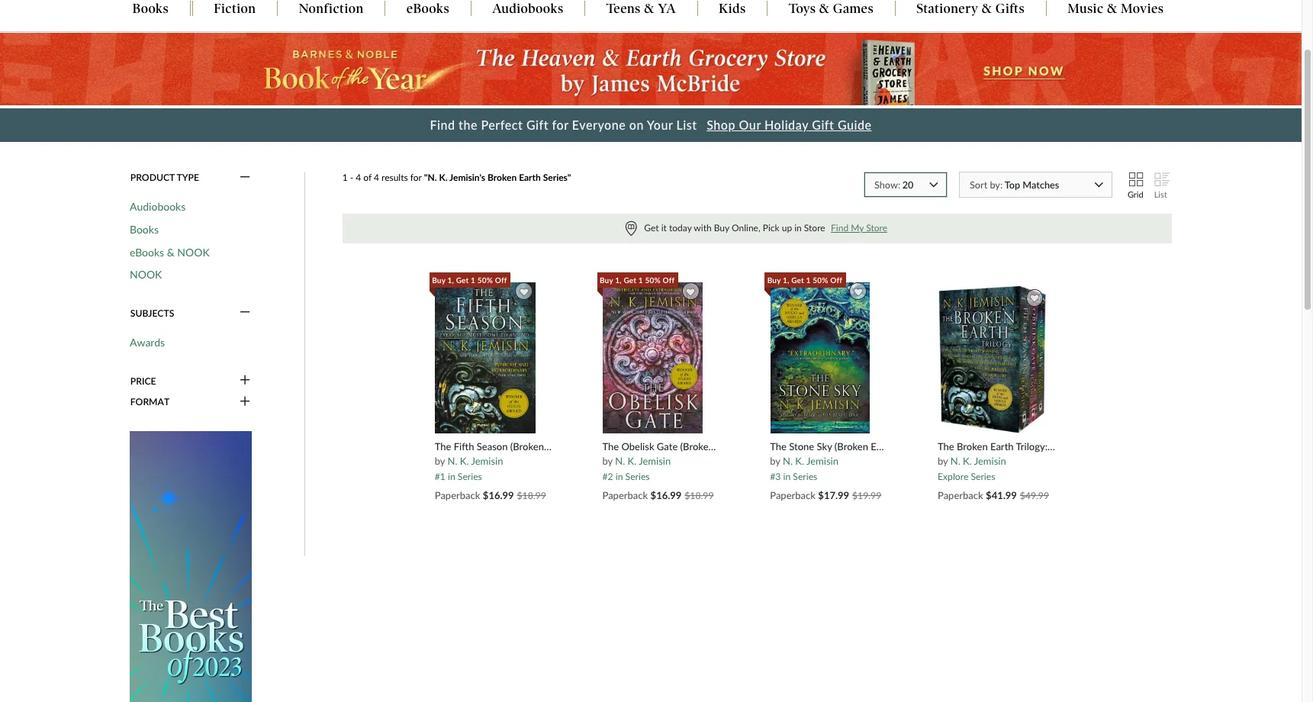 Task type: describe. For each thing, give the bounding box(es) containing it.
0 horizontal spatial find
[[430, 118, 455, 132]]

1 vertical spatial for
[[410, 172, 422, 183]]

1 vertical spatial list
[[1154, 189, 1167, 199]]

(broken for sky
[[835, 441, 868, 453]]

sky
[[817, 441, 832, 453]]

grid link
[[1128, 172, 1144, 199]]

barnes & noble book of the year! the heaven & earth grocery store. shop now image
[[0, 33, 1302, 106]]

bopis small image
[[626, 221, 637, 236]]

top matches link
[[959, 172, 1113, 202]]

the obelisk gate (broken earth… link
[[602, 441, 747, 453]]

fiction
[[214, 1, 256, 16]]

series for obelisk
[[625, 471, 650, 483]]

by for the stone sky (broken earth…
[[770, 455, 780, 467]]

2 4 from the left
[[374, 172, 379, 183]]

#1 in series link
[[435, 468, 482, 483]]

toys & games button
[[768, 1, 895, 18]]

$18.99 for season
[[517, 490, 546, 502]]

books button
[[111, 1, 190, 18]]

buy for the stone sky (broken earth…
[[767, 275, 781, 284]]

games
[[833, 1, 874, 16]]

teens
[[606, 1, 641, 16]]

buy for the fifth season (broken earth…
[[432, 275, 446, 284]]

main content containing find the perfect gift for everyone on your list
[[0, 32, 1302, 702]]

k. for the broken earth trilogy: the…
[[963, 455, 972, 467]]

our
[[739, 118, 761, 132]]

ebooks & nook
[[130, 245, 210, 258]]

kids
[[719, 1, 746, 16]]

earth… for the obelisk gate (broken earth…
[[717, 441, 747, 453]]

series inside the broken earth trilogy: the… by n. k. jemisin explore series paperback $41.99 $49.99
[[971, 471, 995, 483]]

2 gift from the left
[[812, 118, 834, 132]]

buy 1, get 1 50% off for stone
[[767, 275, 842, 284]]

title: the stone sky (broken earth series #3) (hugo award winner), author: n. k. jemisin image
[[770, 281, 871, 434]]

product type button
[[130, 171, 252, 184]]

$19.99
[[852, 490, 882, 502]]

$16.99 for season
[[483, 489, 514, 502]]

the broken earth trilogy: the… link
[[938, 441, 1074, 453]]

stone
[[789, 441, 814, 453]]

1 gift from the left
[[526, 118, 549, 132]]

awards link
[[130, 336, 165, 349]]

$17.99
[[818, 489, 849, 502]]

0 vertical spatial earth
[[519, 172, 541, 183]]

product type
[[130, 172, 199, 183]]

0 vertical spatial for
[[552, 118, 569, 132]]

audiobooks link
[[130, 200, 186, 213]]

top matches
[[1005, 178, 1060, 190]]

pick
[[763, 222, 780, 233]]

everyone
[[572, 118, 626, 132]]

gifts
[[996, 1, 1025, 16]]

ebooks & nook link
[[130, 245, 210, 259]]

#2
[[602, 471, 613, 483]]

#1
[[435, 471, 446, 483]]

the…
[[1050, 441, 1074, 453]]

shop
[[707, 118, 736, 132]]

nonfiction button
[[278, 1, 385, 18]]

2 store from the left
[[866, 222, 887, 233]]

subjects button
[[130, 306, 252, 320]]

matches
[[1023, 178, 1060, 190]]

the stone sky (broken earth… by n. k. jemisin #3 in series paperback $17.99 $19.99
[[770, 441, 902, 502]]

get for the fifth season (broken earth…
[[456, 275, 469, 284]]

find inside 'region'
[[831, 222, 849, 233]]

ebooks for ebooks
[[406, 1, 450, 16]]

subjects
[[130, 307, 174, 319]]

1 for the stone sky (broken earth…
[[806, 275, 811, 284]]

results
[[382, 172, 408, 183]]

the for the broken earth trilogy: the…
[[938, 441, 954, 453]]

grid view active image
[[1128, 172, 1142, 190]]

(broken for season
[[510, 441, 544, 453]]

price
[[130, 375, 156, 387]]

& for nook
[[167, 245, 175, 258]]

the obelisk gate (broken earth… by n. k. jemisin #2 in series paperback $16.99 $18.99
[[602, 441, 747, 502]]

minus image for subjects
[[240, 306, 250, 320]]

fifth
[[454, 441, 474, 453]]

$49.99
[[1020, 490, 1049, 502]]

series"
[[543, 172, 571, 183]]

$41.99
[[986, 489, 1017, 502]]

list link
[[1154, 172, 1168, 199]]

price button
[[130, 374, 252, 388]]

1 for the obelisk gate (broken earth…
[[639, 275, 643, 284]]

perfect
[[481, 118, 523, 132]]

old price was $19.99 element
[[852, 490, 882, 502]]

0 vertical spatial list
[[677, 118, 697, 132]]

your
[[647, 118, 673, 132]]

explore
[[938, 471, 969, 483]]

$18.99 for gate
[[685, 490, 714, 502]]

in for the obelisk gate (broken earth…
[[616, 471, 623, 483]]

jemisin for earth
[[974, 455, 1006, 467]]

the fifth season (broken earth… by n. k. jemisin #1 in series paperback $16.99 $18.99
[[435, 441, 577, 502]]

the broken earth trilogy: the… by n. k. jemisin explore series paperback $41.99 $49.99
[[938, 441, 1074, 502]]

earth inside the broken earth trilogy: the… by n. k. jemisin explore series paperback $41.99 $49.99
[[990, 441, 1014, 453]]

k. right "n. in the left top of the page
[[439, 172, 448, 183]]

n. k. jemisin link for obelisk
[[615, 455, 671, 467]]

top
[[1005, 178, 1020, 190]]

paperback inside the broken earth trilogy: the… by n. k. jemisin explore series paperback $41.99 $49.99
[[938, 489, 983, 502]]

k. for the fifth season (broken earth…
[[460, 455, 469, 467]]

movies
[[1121, 1, 1164, 16]]

toys & games
[[789, 1, 874, 16]]

type
[[177, 172, 199, 183]]

in right up
[[795, 222, 802, 233]]

holiday
[[765, 118, 809, 132]]

ya
[[658, 1, 676, 16]]

format button
[[130, 395, 252, 409]]

1 4 from the left
[[356, 172, 361, 183]]

50% for season
[[477, 275, 493, 284]]

the
[[459, 118, 478, 132]]

the fifth season (broken earth… link
[[435, 441, 577, 453]]

season
[[477, 441, 508, 453]]

on
[[629, 118, 644, 132]]

explore series link
[[938, 468, 995, 483]]

stationery & gifts
[[917, 1, 1025, 16]]

find my store link
[[825, 222, 889, 234]]

earth… for the stone sky (broken earth…
[[871, 441, 902, 453]]

paperback for stone
[[770, 489, 816, 502]]

#3
[[770, 471, 781, 483]]

title: the fifth season (broken earth series #1) (hugo award winner), author: n. k. jemisin image
[[434, 281, 536, 434]]

online,
[[732, 222, 761, 233]]

ebooks button
[[385, 1, 471, 18]]

audiobooks for audiobooks link
[[130, 200, 186, 213]]

paperback for obelisk
[[602, 489, 648, 502]]

books link
[[130, 223, 159, 236]]

obelisk
[[622, 441, 654, 453]]

& for movies
[[1107, 1, 1118, 16]]



Task type: vqa. For each thing, say whether or not it's contained in the screenshot.
results
yes



Task type: locate. For each thing, give the bounding box(es) containing it.
old price was $18.99 element down the fifth season (broken earth… link
[[517, 490, 546, 502]]

audiobooks for audiobooks "button"
[[492, 1, 564, 16]]

1 horizontal spatial $18.99
[[685, 490, 714, 502]]

1 horizontal spatial audiobooks
[[492, 1, 564, 16]]

paperback down #2 in series "link"
[[602, 489, 648, 502]]

n. for stone
[[783, 455, 793, 467]]

1 horizontal spatial buy 1, get 1 50% off
[[600, 275, 675, 284]]

1 by from the left
[[435, 455, 445, 467]]

n. up explore
[[951, 455, 961, 467]]

series inside the fifth season (broken earth… by n. k. jemisin #1 in series paperback $16.99 $18.99
[[458, 471, 482, 483]]

"n.
[[424, 172, 437, 183]]

in inside the obelisk gate (broken earth… by n. k. jemisin #2 in series paperback $16.99 $18.99
[[616, 471, 623, 483]]

find left the on the top of the page
[[430, 118, 455, 132]]

0 horizontal spatial earth
[[519, 172, 541, 183]]

3 earth… from the left
[[871, 441, 902, 453]]

1, for obelisk
[[615, 275, 622, 284]]

1 horizontal spatial 1,
[[615, 275, 622, 284]]

old price was $18.99 element
[[517, 490, 546, 502], [685, 490, 714, 502]]

buy 1, get 1 50% off for fifth
[[432, 275, 507, 284]]

ebooks inside main content
[[130, 245, 164, 258]]

gift right perfect
[[526, 118, 549, 132]]

get inside 'region'
[[644, 222, 659, 233]]

0 horizontal spatial $16.99
[[483, 489, 514, 502]]

n. inside the fifth season (broken earth… by n. k. jemisin #1 in series paperback $16.99 $18.99
[[448, 455, 458, 467]]

2 horizontal spatial buy 1, get 1 50% off
[[767, 275, 842, 284]]

product
[[130, 172, 175, 183]]

jemisin for season
[[471, 455, 503, 467]]

0 vertical spatial ebooks
[[406, 1, 450, 16]]

0 vertical spatial books
[[132, 1, 169, 16]]

get
[[644, 222, 659, 233], [791, 275, 804, 284], [456, 275, 469, 284], [624, 275, 637, 284]]

series up $41.99
[[971, 471, 995, 483]]

buy for the obelisk gate (broken earth…
[[600, 275, 613, 284]]

1 jemisin from the left
[[471, 455, 503, 467]]

1 - 4 of 4 results for "n. k. jemisin's broken earth series"
[[342, 172, 571, 183]]

k. inside the obelisk gate (broken earth… by n. k. jemisin #2 in series paperback $16.99 $18.99
[[628, 455, 637, 467]]

paperback down #1 in series link on the left
[[435, 489, 480, 502]]

by for the broken earth trilogy: the…
[[938, 455, 948, 467]]

2 1, from the left
[[448, 275, 454, 284]]

k. up explore series link
[[963, 455, 972, 467]]

1 paperback from the left
[[435, 489, 480, 502]]

1 minus image from the top
[[240, 171, 250, 184]]

2 horizontal spatial earth…
[[871, 441, 902, 453]]

2 n. from the left
[[615, 455, 625, 467]]

store right my
[[866, 222, 887, 233]]

plus image
[[240, 374, 250, 388]]

jemisin inside the stone sky (broken earth… by n. k. jemisin #3 in series paperback $17.99 $19.99
[[807, 455, 839, 467]]

the for the fifth season (broken earth…
[[435, 441, 451, 453]]

buy inside 'region'
[[714, 222, 730, 233]]

get for the obelisk gate (broken earth…
[[624, 275, 637, 284]]

3 jemisin from the left
[[807, 455, 839, 467]]

1 vertical spatial ebooks
[[130, 245, 164, 258]]

the inside the obelisk gate (broken earth… by n. k. jemisin #2 in series paperback $16.99 $18.99
[[602, 441, 619, 453]]

1 old price was $18.99 element from the left
[[517, 490, 546, 502]]

earth… up 'old price was $19.99' 'element'
[[871, 441, 902, 453]]

broken
[[488, 172, 517, 183], [957, 441, 988, 453]]

1 vertical spatial audiobooks
[[130, 200, 186, 213]]

earth… right season
[[547, 441, 577, 453]]

gift
[[526, 118, 549, 132], [812, 118, 834, 132]]

list right the grid
[[1154, 189, 1167, 199]]

4 the from the left
[[938, 441, 954, 453]]

by up explore
[[938, 455, 948, 467]]

broken right jemisin's
[[488, 172, 517, 183]]

1 earth… from the left
[[547, 441, 577, 453]]

jemisin down gate
[[639, 455, 671, 467]]

1 vertical spatial earth
[[990, 441, 1014, 453]]

the inside the fifth season (broken earth… by n. k. jemisin #1 in series paperback $16.99 $18.99
[[435, 441, 451, 453]]

k.
[[439, 172, 448, 183], [460, 455, 469, 467], [628, 455, 637, 467], [795, 455, 804, 467], [963, 455, 972, 467]]

series right #2
[[625, 471, 650, 483]]

audiobooks
[[492, 1, 564, 16], [130, 200, 186, 213]]

2 n. k. jemisin link from the left
[[615, 455, 671, 467]]

list right your at the top of page
[[677, 118, 697, 132]]

n. k. jemisin link for fifth
[[448, 455, 503, 467]]

old price was $18.99 element for season
[[517, 490, 546, 502]]

by up #2
[[602, 455, 613, 467]]

by
[[435, 455, 445, 467], [602, 455, 613, 467], [770, 455, 780, 467], [938, 455, 948, 467]]

(broken right the 'sky'
[[835, 441, 868, 453]]

for left everyone
[[552, 118, 569, 132]]

50% for gate
[[645, 275, 661, 284]]

audiobooks inside "button"
[[492, 1, 564, 16]]

1 horizontal spatial earth
[[990, 441, 1014, 453]]

2 earth… from the left
[[717, 441, 747, 453]]

up
[[782, 222, 792, 233]]

$18.99 inside the fifth season (broken earth… by n. k. jemisin #1 in series paperback $16.99 $18.99
[[517, 490, 546, 502]]

$18.99 down the obelisk gate (broken earth… link
[[685, 490, 714, 502]]

3 series from the left
[[793, 471, 818, 483]]

awards
[[130, 336, 165, 349]]

old price was $49.99 element
[[1020, 490, 1049, 502]]

the for the obelisk gate (broken earth…
[[602, 441, 619, 453]]

2 50% from the left
[[477, 275, 493, 284]]

2 horizontal spatial off
[[830, 275, 842, 284]]

by inside the stone sky (broken earth… by n. k. jemisin #3 in series paperback $17.99 $19.99
[[770, 455, 780, 467]]

2 horizontal spatial 50%
[[813, 275, 828, 284]]

& right toys on the right top
[[819, 1, 830, 16]]

buy 1, get 1 50% off for obelisk
[[600, 275, 675, 284]]

4 n. from the left
[[951, 455, 961, 467]]

earth left trilogy:
[[990, 441, 1014, 453]]

earth…
[[547, 441, 577, 453], [717, 441, 747, 453], [871, 441, 902, 453]]

in inside the fifth season (broken earth… by n. k. jemisin #1 in series paperback $16.99 $18.99
[[448, 471, 455, 483]]

by inside the broken earth trilogy: the… by n. k. jemisin explore series paperback $41.99 $49.99
[[938, 455, 948, 467]]

jemisin
[[471, 455, 503, 467], [639, 455, 671, 467], [807, 455, 839, 467], [974, 455, 1006, 467]]

2 minus image from the top
[[240, 306, 250, 320]]

it
[[661, 222, 667, 233]]

0 horizontal spatial off
[[495, 275, 507, 284]]

paperback down explore
[[938, 489, 983, 502]]

in right the #1
[[448, 471, 455, 483]]

$16.99 down gate
[[651, 489, 682, 502]]

(broken for gate
[[680, 441, 714, 453]]

2 jemisin from the left
[[639, 455, 671, 467]]

audiobooks inside main content
[[130, 200, 186, 213]]

series for fifth
[[458, 471, 482, 483]]

50% for sky
[[813, 275, 828, 284]]

0 horizontal spatial 50%
[[477, 275, 493, 284]]

fiction button
[[193, 1, 277, 18]]

jemisin inside the fifth season (broken earth… by n. k. jemisin #1 in series paperback $16.99 $18.99
[[471, 455, 503, 467]]

series right the #1
[[458, 471, 482, 483]]

of
[[363, 172, 372, 183]]

by up '#3'
[[770, 455, 780, 467]]

old price was $18.99 element for gate
[[685, 490, 714, 502]]

old price was $18.99 element down the obelisk gate (broken earth… link
[[685, 490, 714, 502]]

n. up #2 in series "link"
[[615, 455, 625, 467]]

series for stone
[[793, 471, 818, 483]]

store right up
[[804, 222, 825, 233]]

today
[[669, 222, 692, 233]]

earth left "series""
[[519, 172, 541, 183]]

find the perfect gift for everyone on your list shop our holiday gift guide
[[430, 118, 872, 132]]

broken inside the broken earth trilogy: the… by n. k. jemisin explore series paperback $41.99 $49.99
[[957, 441, 988, 453]]

1 for the fifth season (broken earth…
[[471, 275, 475, 284]]

the stone sky (broken earth… link
[[770, 441, 902, 453]]

0 horizontal spatial $18.99
[[517, 490, 546, 502]]

-
[[350, 172, 353, 183]]

find left my
[[831, 222, 849, 233]]

3 50% from the left
[[645, 275, 661, 284]]

books for the books button
[[132, 1, 169, 16]]

1 buy 1, get 1 50% off from the left
[[767, 275, 842, 284]]

n. k. jemisin link for broken
[[951, 455, 1006, 467]]

broken up explore series link
[[957, 441, 988, 453]]

the up explore
[[938, 441, 954, 453]]

& for games
[[819, 1, 830, 16]]

guide
[[838, 118, 872, 132]]

1 (broken from the left
[[510, 441, 544, 453]]

0 horizontal spatial store
[[804, 222, 825, 233]]

1 vertical spatial find
[[831, 222, 849, 233]]

teens & ya button
[[585, 1, 697, 18]]

4 paperback from the left
[[938, 489, 983, 502]]

2 the from the left
[[602, 441, 619, 453]]

region
[[342, 214, 1172, 244]]

n. k. jemisin link for stone
[[783, 455, 839, 467]]

3 (broken from the left
[[835, 441, 868, 453]]

minus image
[[240, 171, 250, 184], [240, 306, 250, 320]]

0 horizontal spatial audiobooks
[[130, 200, 186, 213]]

n. inside the stone sky (broken earth… by n. k. jemisin #3 in series paperback $17.99 $19.99
[[783, 455, 793, 467]]

the left stone
[[770, 441, 787, 453]]

n. inside the broken earth trilogy: the… by n. k. jemisin explore series paperback $41.99 $49.99
[[951, 455, 961, 467]]

music & movies button
[[1047, 1, 1185, 18]]

& left ya
[[644, 1, 655, 16]]

2 horizontal spatial (broken
[[835, 441, 868, 453]]

1, for stone
[[783, 275, 789, 284]]

k. inside the broken earth trilogy: the… by n. k. jemisin explore series paperback $41.99 $49.99
[[963, 455, 972, 467]]

0 horizontal spatial buy 1, get 1 50% off
[[432, 275, 507, 284]]

0 horizontal spatial gift
[[526, 118, 549, 132]]

3 off from the left
[[663, 275, 675, 284]]

format
[[130, 396, 170, 407]]

3 by from the left
[[770, 455, 780, 467]]

$16.99
[[483, 489, 514, 502], [651, 489, 682, 502]]

n. k. jemisin link down fifth on the left bottom of page
[[448, 455, 503, 467]]

2 $18.99 from the left
[[685, 490, 714, 502]]

series
[[458, 471, 482, 483], [625, 471, 650, 483], [793, 471, 818, 483], [971, 471, 995, 483]]

jemisin down the broken earth trilogy: the… link
[[974, 455, 1006, 467]]

find
[[430, 118, 455, 132], [831, 222, 849, 233]]

paperback inside the stone sky (broken earth… by n. k. jemisin #3 in series paperback $17.99 $19.99
[[770, 489, 816, 502]]

nook down ebooks & nook link
[[130, 268, 162, 281]]

my
[[851, 222, 864, 233]]

advertisement region
[[130, 431, 252, 702]]

1 vertical spatial nook
[[130, 268, 162, 281]]

in for the fifth season (broken earth…
[[448, 471, 455, 483]]

n. up #1 in series link on the left
[[448, 455, 458, 467]]

get for the stone sky (broken earth…
[[791, 275, 804, 284]]

the inside the broken earth trilogy: the… by n. k. jemisin explore series paperback $41.99 $49.99
[[938, 441, 954, 453]]

1 $18.99 from the left
[[517, 490, 546, 502]]

minus image right type
[[240, 171, 250, 184]]

2 (broken from the left
[[680, 441, 714, 453]]

1 50% from the left
[[813, 275, 828, 284]]

1 horizontal spatial $16.99
[[651, 489, 682, 502]]

#2 in series link
[[602, 468, 650, 483]]

0 horizontal spatial (broken
[[510, 441, 544, 453]]

1 horizontal spatial gift
[[812, 118, 834, 132]]

$18.99 inside the obelisk gate (broken earth… by n. k. jemisin #2 in series paperback $16.99 $18.99
[[685, 490, 714, 502]]

get it today with buy online, pick up in store find my store
[[644, 222, 887, 233]]

$18.99 down the fifth season (broken earth… link
[[517, 490, 546, 502]]

n.
[[448, 455, 458, 467], [615, 455, 625, 467], [783, 455, 793, 467], [951, 455, 961, 467]]

2 paperback from the left
[[602, 489, 648, 502]]

earth… right gate
[[717, 441, 747, 453]]

2 $16.99 from the left
[[651, 489, 682, 502]]

k. inside the fifth season (broken earth… by n. k. jemisin #1 in series paperback $16.99 $18.99
[[460, 455, 469, 467]]

4 right of
[[374, 172, 379, 183]]

4 n. k. jemisin link from the left
[[951, 455, 1006, 467]]

nook down audiobooks link
[[177, 245, 210, 258]]

n. for fifth
[[448, 455, 458, 467]]

1 horizontal spatial (broken
[[680, 441, 714, 453]]

2 buy 1, get 1 50% off from the left
[[432, 275, 507, 284]]

0 horizontal spatial ebooks
[[130, 245, 164, 258]]

music & movies
[[1068, 1, 1164, 16]]

grid
[[1128, 189, 1144, 199]]

off for gate
[[663, 275, 675, 284]]

jemisin for sky
[[807, 455, 839, 467]]

by for the obelisk gate (broken earth…
[[602, 455, 613, 467]]

paperback down #3 in series link
[[770, 489, 816, 502]]

list view active image
[[1154, 172, 1168, 190]]

ebooks for ebooks & nook
[[130, 245, 164, 258]]

series right '#3'
[[793, 471, 818, 483]]

1 horizontal spatial for
[[552, 118, 569, 132]]

1, for fifth
[[448, 275, 454, 284]]

series inside the stone sky (broken earth… by n. k. jemisin #3 in series paperback $17.99 $19.99
[[793, 471, 818, 483]]

by inside the fifth season (broken earth… by n. k. jemisin #1 in series paperback $16.99 $18.99
[[435, 455, 445, 467]]

(broken right gate
[[680, 441, 714, 453]]

n. k. jemisin link down stone
[[783, 455, 839, 467]]

for left "n. in the left top of the page
[[410, 172, 422, 183]]

0 horizontal spatial broken
[[488, 172, 517, 183]]

1 n. k. jemisin link from the left
[[448, 455, 503, 467]]

list
[[677, 118, 697, 132], [1154, 189, 1167, 199]]

4 right -
[[356, 172, 361, 183]]

minus image for product type
[[240, 171, 250, 184]]

gift left "guide"
[[812, 118, 834, 132]]

0 horizontal spatial list
[[677, 118, 697, 132]]

by up the #1
[[435, 455, 445, 467]]

by for the fifth season (broken earth…
[[435, 455, 445, 467]]

by inside the obelisk gate (broken earth… by n. k. jemisin #2 in series paperback $16.99 $18.99
[[602, 455, 613, 467]]

title: the obelisk gate (broken earth series #2) (hugo award winner), author: n. k. jemisin image
[[602, 281, 703, 434]]

3 n. from the left
[[783, 455, 793, 467]]

earth… inside the fifth season (broken earth… by n. k. jemisin #1 in series paperback $16.99 $18.99
[[547, 441, 577, 453]]

k. down stone
[[795, 455, 804, 467]]

1 horizontal spatial ebooks
[[406, 1, 450, 16]]

1 horizontal spatial find
[[831, 222, 849, 233]]

1 horizontal spatial earth…
[[717, 441, 747, 453]]

jemisin down the 'sky'
[[807, 455, 839, 467]]

1 horizontal spatial list
[[1154, 189, 1167, 199]]

teens & ya
[[606, 1, 676, 16]]

& down audiobooks link
[[167, 245, 175, 258]]

books inside button
[[132, 1, 169, 16]]

1 horizontal spatial 4
[[374, 172, 379, 183]]

50%
[[813, 275, 828, 284], [477, 275, 493, 284], [645, 275, 661, 284]]

k. up #2 in series "link"
[[628, 455, 637, 467]]

music
[[1068, 1, 1104, 16]]

2 by from the left
[[602, 455, 613, 467]]

1 horizontal spatial store
[[866, 222, 887, 233]]

(broken right season
[[510, 441, 544, 453]]

off for season
[[495, 275, 507, 284]]

title: the broken earth trilogy: the fifth season, the obelisk gate, the stone sky, author: n. k. jemisin image
[[938, 286, 1047, 434]]

1 vertical spatial books
[[130, 223, 159, 236]]

paperback inside the obelisk gate (broken earth… by n. k. jemisin #2 in series paperback $16.99 $18.99
[[602, 489, 648, 502]]

(broken inside the obelisk gate (broken earth… by n. k. jemisin #2 in series paperback $16.99 $18.99
[[680, 441, 714, 453]]

earth… inside the stone sky (broken earth… by n. k. jemisin #3 in series paperback $17.99 $19.99
[[871, 441, 902, 453]]

n. up #3 in series link
[[783, 455, 793, 467]]

(broken inside the fifth season (broken earth… by n. k. jemisin #1 in series paperback $16.99 $18.99
[[510, 441, 544, 453]]

n. for obelisk
[[615, 455, 625, 467]]

series inside the obelisk gate (broken earth… by n. k. jemisin #2 in series paperback $16.99 $18.99
[[625, 471, 650, 483]]

2 horizontal spatial 1,
[[783, 275, 789, 284]]

1 1, from the left
[[783, 275, 789, 284]]

paperback inside the fifth season (broken earth… by n. k. jemisin #1 in series paperback $16.99 $18.99
[[435, 489, 480, 502]]

0 horizontal spatial 4
[[356, 172, 361, 183]]

the inside the stone sky (broken earth… by n. k. jemisin #3 in series paperback $17.99 $19.99
[[770, 441, 787, 453]]

earth… inside the obelisk gate (broken earth… by n. k. jemisin #2 in series paperback $16.99 $18.99
[[717, 441, 747, 453]]

off for sky
[[830, 275, 842, 284]]

main content
[[0, 32, 1302, 702]]

2 off from the left
[[495, 275, 507, 284]]

& for gifts
[[982, 1, 992, 16]]

1 horizontal spatial nook
[[177, 245, 210, 258]]

stationery
[[917, 1, 979, 16]]

2 series from the left
[[625, 471, 650, 483]]

n. for broken
[[951, 455, 961, 467]]

region inside main content
[[342, 214, 1172, 244]]

1 vertical spatial broken
[[957, 441, 988, 453]]

$18.99
[[517, 490, 546, 502], [685, 490, 714, 502]]

stationery & gifts button
[[896, 1, 1046, 18]]

1 horizontal spatial old price was $18.99 element
[[685, 490, 714, 502]]

0 vertical spatial audiobooks
[[492, 1, 564, 16]]

& left gifts
[[982, 1, 992, 16]]

0 horizontal spatial earth…
[[547, 441, 577, 453]]

4 by from the left
[[938, 455, 948, 467]]

n. k. jemisin link down obelisk
[[615, 455, 671, 467]]

in right #2
[[616, 471, 623, 483]]

buy
[[714, 222, 730, 233], [767, 275, 781, 284], [432, 275, 446, 284], [600, 275, 613, 284]]

$16.99 inside the fifth season (broken earth… by n. k. jemisin #1 in series paperback $16.99 $18.99
[[483, 489, 514, 502]]

the for the stone sky (broken earth…
[[770, 441, 787, 453]]

1 n. from the left
[[448, 455, 458, 467]]

audiobooks button
[[471, 1, 585, 18]]

3 paperback from the left
[[770, 489, 816, 502]]

1 vertical spatial minus image
[[240, 306, 250, 320]]

(broken inside the stone sky (broken earth… by n. k. jemisin #3 in series paperback $17.99 $19.99
[[835, 441, 868, 453]]

1 store from the left
[[804, 222, 825, 233]]

off
[[830, 275, 842, 284], [495, 275, 507, 284], [663, 275, 675, 284]]

4 jemisin from the left
[[974, 455, 1006, 467]]

1 horizontal spatial off
[[663, 275, 675, 284]]

1 off from the left
[[830, 275, 842, 284]]

in inside the stone sky (broken earth… by n. k. jemisin #3 in series paperback $17.99 $19.99
[[783, 471, 791, 483]]

1 horizontal spatial broken
[[957, 441, 988, 453]]

$16.99 for gate
[[651, 489, 682, 502]]

nook link
[[130, 268, 162, 281]]

paperback for fifth
[[435, 489, 480, 502]]

4 series from the left
[[971, 471, 995, 483]]

3 buy 1, get 1 50% off from the left
[[600, 275, 675, 284]]

k. inside the stone sky (broken earth… by n. k. jemisin #3 in series paperback $17.99 $19.99
[[795, 455, 804, 467]]

earth… for the fifth season (broken earth…
[[547, 441, 577, 453]]

in right '#3'
[[783, 471, 791, 483]]

toys
[[789, 1, 816, 16]]

nonfiction
[[299, 1, 364, 16]]

1 horizontal spatial 50%
[[645, 275, 661, 284]]

n. k. jemisin link up explore series link
[[951, 455, 1006, 467]]

0 horizontal spatial for
[[410, 172, 422, 183]]

k. for the stone sky (broken earth…
[[795, 455, 804, 467]]

0 horizontal spatial nook
[[130, 268, 162, 281]]

1 $16.99 from the left
[[483, 489, 514, 502]]

the left fifth on the left bottom of page
[[435, 441, 451, 453]]

0 vertical spatial broken
[[488, 172, 517, 183]]

with
[[694, 222, 712, 233]]

$16.99 down the fifth season (broken earth… link
[[483, 489, 514, 502]]

n. inside the obelisk gate (broken earth… by n. k. jemisin #2 in series paperback $16.99 $18.99
[[615, 455, 625, 467]]

$16.99 inside the obelisk gate (broken earth… by n. k. jemisin #2 in series paperback $16.99 $18.99
[[651, 489, 682, 502]]

2 old price was $18.99 element from the left
[[685, 490, 714, 502]]

minus image up plus image
[[240, 306, 250, 320]]

jemisin down season
[[471, 455, 503, 467]]

3 1, from the left
[[615, 275, 622, 284]]

(broken
[[510, 441, 544, 453], [680, 441, 714, 453], [835, 441, 868, 453]]

k. down fifth on the left bottom of page
[[460, 455, 469, 467]]

books for books link
[[130, 223, 159, 236]]

jemisin's
[[450, 172, 485, 183]]

gate
[[657, 441, 678, 453]]

0 vertical spatial minus image
[[240, 171, 250, 184]]

k. for the obelisk gate (broken earth…
[[628, 455, 637, 467]]

jemisin for gate
[[639, 455, 671, 467]]

0 vertical spatial find
[[430, 118, 455, 132]]

the left obelisk
[[602, 441, 619, 453]]

0 vertical spatial nook
[[177, 245, 210, 258]]

0 horizontal spatial old price was $18.99 element
[[517, 490, 546, 502]]

3 n. k. jemisin link from the left
[[783, 455, 839, 467]]

books
[[132, 1, 169, 16], [130, 223, 159, 236]]

& right music
[[1107, 1, 1118, 16]]

plus image
[[240, 395, 250, 409]]

&
[[644, 1, 655, 16], [819, 1, 830, 16], [982, 1, 992, 16], [1107, 1, 1118, 16], [167, 245, 175, 258]]

in for the stone sky (broken earth…
[[783, 471, 791, 483]]

jemisin inside the obelisk gate (broken earth… by n. k. jemisin #2 in series paperback $16.99 $18.99
[[639, 455, 671, 467]]

#3 in series link
[[770, 468, 818, 483]]

jemisin inside the broken earth trilogy: the… by n. k. jemisin explore series paperback $41.99 $49.99
[[974, 455, 1006, 467]]

1 the from the left
[[435, 441, 451, 453]]

3 the from the left
[[770, 441, 787, 453]]

& for ya
[[644, 1, 655, 16]]

ebooks inside button
[[406, 1, 450, 16]]

1 series from the left
[[458, 471, 482, 483]]

region containing get it today with buy online, pick up in store
[[342, 214, 1172, 244]]

kids button
[[698, 1, 767, 18]]

trilogy:
[[1016, 441, 1048, 453]]

0 horizontal spatial 1,
[[448, 275, 454, 284]]



